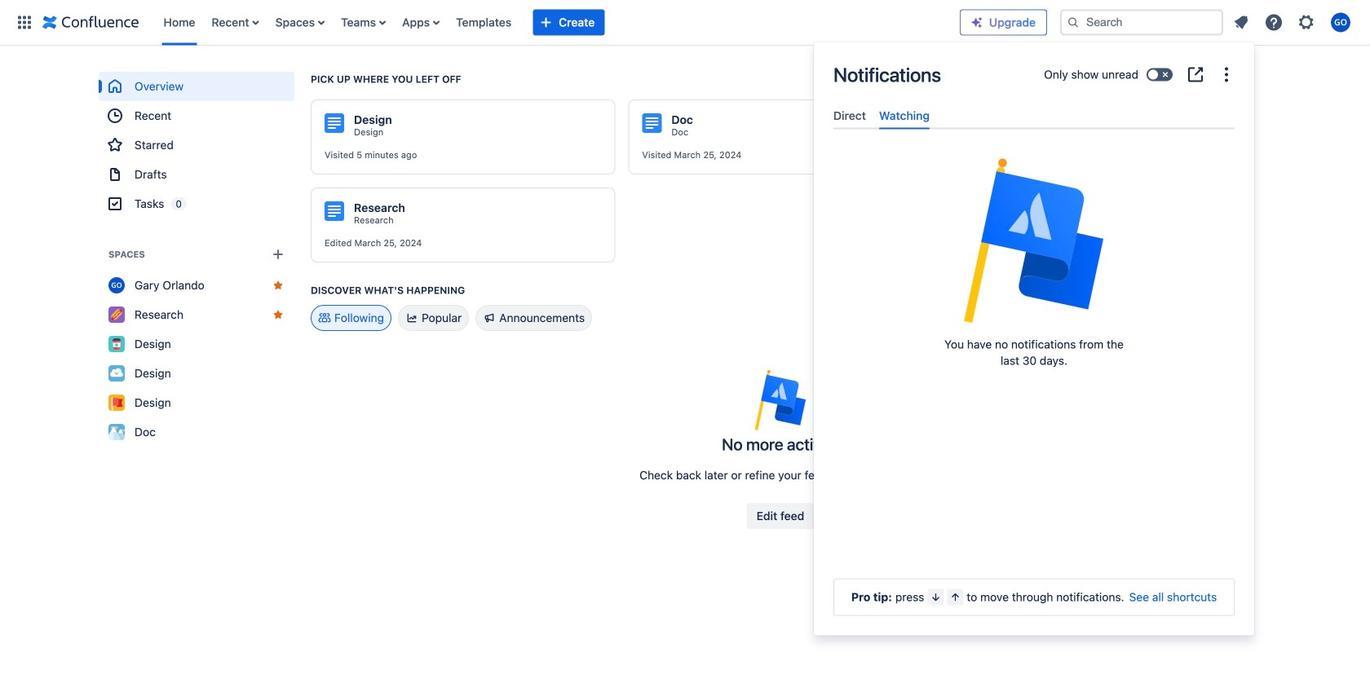 Task type: locate. For each thing, give the bounding box(es) containing it.
tab panel
[[827, 129, 1242, 143]]

Search field
[[1061, 9, 1224, 35]]

1 horizontal spatial list
[[1227, 8, 1361, 37]]

list
[[155, 0, 960, 45], [1227, 8, 1361, 37]]

confluence image
[[42, 13, 139, 32], [42, 13, 139, 32]]

tab list
[[827, 102, 1242, 129]]

unstar this space image
[[272, 308, 285, 321]]

0 horizontal spatial list
[[155, 0, 960, 45]]

create a space image
[[268, 245, 288, 264]]

list for premium image
[[1227, 8, 1361, 37]]

premium image
[[971, 16, 984, 29]]

arrow down image
[[930, 591, 943, 604]]

dialog
[[814, 42, 1255, 636]]

settings icon image
[[1297, 13, 1317, 32]]

global element
[[10, 0, 960, 45]]

your profile and preferences image
[[1331, 13, 1351, 32]]

None search field
[[1061, 9, 1224, 35]]

help icon image
[[1265, 13, 1284, 32]]

banner
[[0, 0, 1371, 46]]

more image
[[1217, 65, 1237, 84]]

list for appswitcher icon
[[155, 0, 960, 45]]

group
[[99, 72, 295, 219]]



Task type: vqa. For each thing, say whether or not it's contained in the screenshot.
Change view image
no



Task type: describe. For each thing, give the bounding box(es) containing it.
open notifications in a new tab image
[[1186, 65, 1206, 84]]

button group group
[[747, 503, 815, 529]]

search image
[[1067, 16, 1080, 29]]

notification icon image
[[1232, 13, 1252, 32]]

appswitcher icon image
[[15, 13, 34, 32]]

unstar this space image
[[272, 279, 285, 292]]

arrow up image
[[949, 591, 962, 604]]



